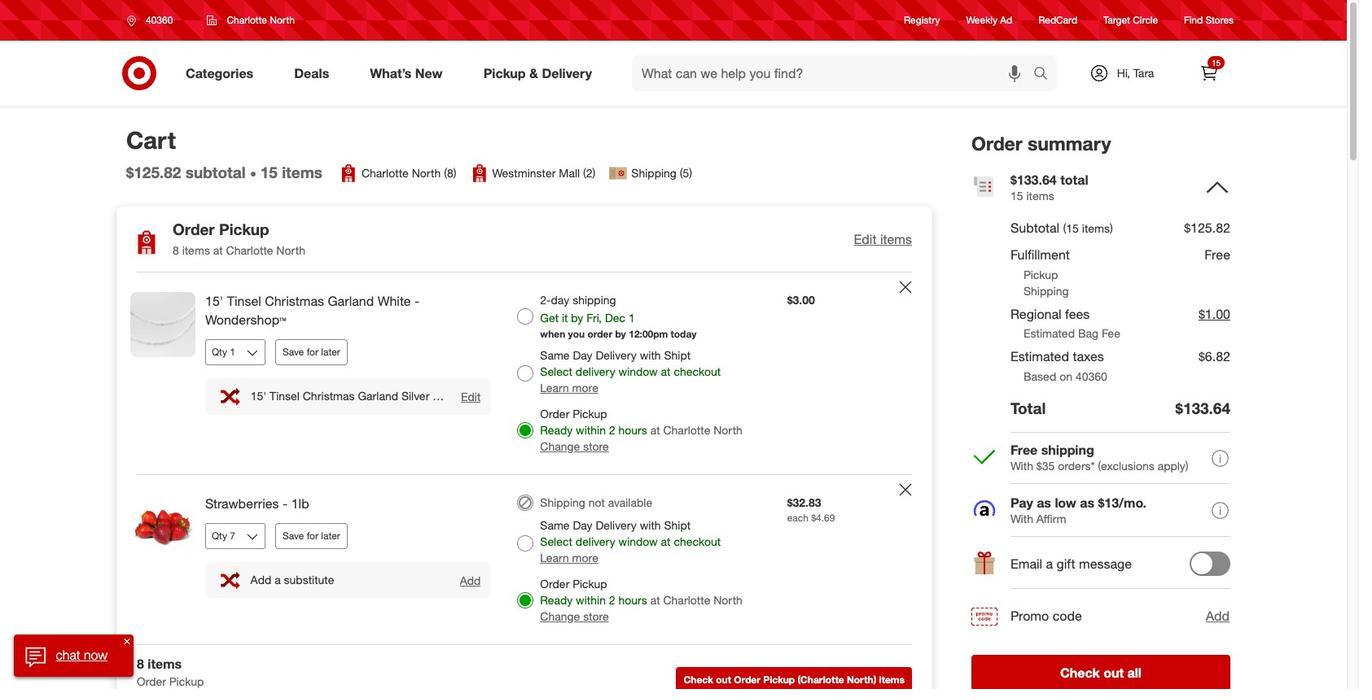 Task type: locate. For each thing, give the bounding box(es) containing it.
1 2 from the top
[[609, 423, 615, 437]]

chat now dialog
[[13, 635, 134, 677]]

save down 1lb
[[283, 530, 304, 542]]

2 same from the top
[[540, 519, 570, 533]]

by down dec
[[615, 328, 626, 340]]

with down available
[[640, 519, 661, 533]]

1 learn from the top
[[540, 381, 569, 395]]

window down available
[[618, 535, 658, 549]]

1 learn more button from the top
[[540, 380, 598, 397]]

1 vertical spatial 15
[[260, 163, 278, 182]]

$133.64 for $133.64 total 15 items
[[1011, 172, 1057, 188]]

christmas for white
[[265, 293, 324, 310]]

2 shipt from the top
[[664, 519, 691, 533]]

8 inside order pickup 8 items at charlotte north
[[173, 244, 179, 257]]

1 vertical spatial order pickup ready within 2 hours at charlotte north change store
[[540, 577, 743, 624]]

edit items
[[854, 231, 912, 247]]

select down shipping not available
[[540, 535, 572, 549]]

0 vertical spatial order pickup ready within 2 hours at charlotte north change store
[[540, 407, 743, 454]]

day down shipping not available
[[573, 519, 592, 533]]

north)
[[847, 674, 876, 687]]

select down when
[[540, 365, 572, 379]]

1 horizontal spatial 15'
[[251, 389, 266, 403]]

garland inside 15' tinsel christmas garland white - wondershop™
[[328, 293, 374, 310]]

delivery for strawberries - 1lb
[[596, 519, 637, 533]]

2 with from the top
[[640, 519, 661, 533]]

within right store pickup radio
[[576, 594, 606, 607]]

15 for 15 items
[[260, 163, 278, 182]]

1 vertical spatial -
[[433, 389, 437, 403]]

edit for edit items
[[854, 231, 877, 247]]

1 horizontal spatial check
[[1060, 666, 1100, 682]]

2
[[609, 423, 615, 437], [609, 594, 615, 607]]

select for strawberries - 1lb
[[540, 535, 572, 549]]

1 vertical spatial change
[[540, 610, 580, 624]]

1 vertical spatial within
[[576, 594, 606, 607]]

more down you
[[572, 381, 598, 395]]

code
[[1053, 609, 1082, 625]]

1 vertical spatial cart item ready to fulfill group
[[117, 476, 932, 645]]

2 vertical spatial 15
[[1011, 189, 1023, 203]]

day for strawberries - 1lb
[[573, 519, 592, 533]]

1 ready from the top
[[540, 423, 573, 437]]

8
[[173, 244, 179, 257], [137, 656, 144, 673]]

as right low
[[1080, 495, 1094, 512]]

as up affirm
[[1037, 495, 1051, 512]]

2 hours from the top
[[618, 594, 647, 607]]

40360 inside dropdown button
[[146, 14, 173, 26]]

target
[[1103, 14, 1130, 26]]

items inside dropdown button
[[880, 231, 912, 247]]

chat now
[[56, 647, 108, 664]]

tara
[[1133, 66, 1154, 80]]

save for later button down 15' tinsel christmas garland white - wondershop™ at top left
[[275, 339, 348, 365]]

same for 15' tinsel christmas garland white - wondershop™
[[540, 349, 570, 362]]

1 store from the top
[[583, 440, 609, 454]]

within for 15' tinsel christmas garland white - wondershop™
[[576, 423, 606, 437]]

wondershop™
[[205, 312, 286, 328], [440, 389, 511, 403]]

north inside dropdown button
[[270, 14, 295, 26]]

list
[[339, 164, 692, 184]]

at inside order pickup 8 items at charlotte north
[[213, 244, 223, 257]]

with left the $35
[[1011, 460, 1033, 473]]

(8)
[[444, 166, 456, 180]]

2 ready from the top
[[540, 594, 573, 607]]

0 horizontal spatial 15'
[[205, 293, 223, 310]]

2 save from the top
[[283, 530, 304, 542]]

2 select from the top
[[540, 535, 572, 549]]

delivery down available
[[596, 519, 637, 533]]

2 for strawberries - 1lb
[[609, 594, 615, 607]]

select for 15' tinsel christmas garland white - wondershop™
[[540, 365, 572, 379]]

free for free shipping with $35 orders* (exclusions apply)
[[1011, 443, 1038, 459]]

0 vertical spatial 8
[[173, 244, 179, 257]]

order pickup ready within 2 hours at charlotte north change store for strawberries - 1lb
[[540, 577, 743, 624]]

0 vertical spatial shipping
[[631, 166, 677, 180]]

based on 40360
[[1024, 370, 1107, 384]]

0 vertical spatial for
[[307, 346, 318, 358]]

check out order pickup (charlotte north) items
[[683, 674, 905, 687]]

0 vertical spatial later
[[321, 346, 340, 358]]

shipping left the not
[[540, 496, 585, 510]]

1 horizontal spatial edit
[[854, 231, 877, 247]]

None radio
[[517, 366, 534, 382], [517, 495, 534, 511], [517, 536, 534, 552], [517, 366, 534, 382], [517, 495, 534, 511], [517, 536, 534, 552]]

items
[[282, 163, 322, 182], [1026, 189, 1054, 203], [880, 231, 912, 247], [182, 244, 210, 257], [148, 656, 182, 673], [879, 674, 905, 687]]

circle
[[1133, 14, 1158, 26]]

0 vertical spatial free
[[1205, 247, 1230, 263]]

save for later button down 1lb
[[275, 523, 348, 550]]

free
[[1205, 247, 1230, 263], [1011, 443, 1038, 459]]

cart item ready to fulfill group containing strawberries - 1lb
[[117, 476, 932, 645]]

add
[[250, 573, 271, 587], [460, 574, 481, 588], [1206, 608, 1230, 625]]

0 vertical spatial by
[[571, 311, 583, 325]]

1 horizontal spatial as
[[1080, 495, 1094, 512]]

window down "12:00pm" on the left of page
[[618, 365, 658, 379]]

free up $1.00
[[1205, 247, 1230, 263]]

1 vertical spatial shipping
[[1024, 284, 1069, 298]]

shipping
[[573, 293, 616, 307], [1041, 443, 1094, 459]]

day
[[551, 293, 569, 307]]

north
[[270, 14, 295, 26], [412, 166, 441, 180], [276, 244, 305, 257], [713, 423, 743, 437], [713, 594, 743, 607]]

change store button right store pickup radio
[[540, 609, 609, 625]]

pickup inside order pickup 8 items at charlotte north
[[219, 220, 269, 239]]

1 change store button from the top
[[540, 439, 609, 455]]

free inside free shipping with $35 orders* (exclusions apply)
[[1011, 443, 1038, 459]]

redcard link
[[1038, 13, 1077, 27]]

2 2 from the top
[[609, 594, 615, 607]]

wondershop™ inside 15' tinsel christmas garland white - wondershop™
[[205, 312, 286, 328]]

0 horizontal spatial shipping
[[540, 496, 585, 510]]

1 horizontal spatial shipping
[[631, 166, 677, 180]]

Store pickup radio
[[517, 423, 534, 439]]

0 horizontal spatial 40360
[[146, 14, 173, 26]]

0 vertical spatial cart item ready to fulfill group
[[117, 273, 932, 475]]

tinsel inside 15' tinsel christmas garland white - wondershop™
[[227, 293, 261, 310]]

0 horizontal spatial $125.82
[[126, 163, 181, 182]]

1 vertical spatial save for later button
[[275, 523, 348, 550]]

strawberries - 1lb image
[[130, 495, 195, 560]]

ready right store pickup option
[[540, 423, 573, 437]]

shipt
[[664, 349, 691, 362], [664, 519, 691, 533]]

items inside button
[[879, 674, 905, 687]]

with inside free shipping with $35 orders* (exclusions apply)
[[1011, 460, 1033, 473]]

1 vertical spatial garland
[[358, 389, 398, 403]]

$4.69
[[811, 512, 835, 524]]

0 horizontal spatial a
[[275, 573, 281, 587]]

check for order summary
[[1060, 666, 1100, 682]]

store
[[583, 440, 609, 454], [583, 610, 609, 624]]

same day delivery with shipt select delivery window at checkout learn more down available
[[540, 519, 721, 565]]

1 save for later from the top
[[283, 346, 340, 358]]

0 horizontal spatial by
[[571, 311, 583, 325]]

1 vertical spatial learn
[[540, 551, 569, 565]]

estimated down regional fees
[[1024, 327, 1075, 341]]

items inside $133.64 total 15 items
[[1026, 189, 1054, 203]]

delivery down order
[[576, 365, 615, 379]]

learn
[[540, 381, 569, 395], [540, 551, 569, 565]]

1 order pickup ready within 2 hours at charlotte north change store from the top
[[540, 407, 743, 454]]

0 horizontal spatial $133.64
[[1011, 172, 1057, 188]]

for down 1lb
[[307, 530, 318, 542]]

list containing charlotte north (8)
[[339, 164, 692, 184]]

1
[[629, 311, 635, 325]]

0 vertical spatial hours
[[618, 423, 647, 437]]

- left 1lb
[[283, 496, 288, 512]]

learn down shipping not available
[[540, 551, 569, 565]]

garland left silver
[[358, 389, 398, 403]]

delivery down shipping not available
[[576, 535, 615, 549]]

shipping up fri,
[[573, 293, 616, 307]]

window for strawberries - 1lb
[[618, 535, 658, 549]]

learn more button
[[540, 380, 598, 397], [540, 550, 598, 567]]

1 vertical spatial later
[[321, 530, 340, 542]]

0 vertical spatial store
[[583, 440, 609, 454]]

0 vertical spatial -
[[415, 293, 420, 310]]

15' for 15' tinsel christmas garland silver - wondershop™
[[251, 389, 266, 403]]

0 vertical spatial wondershop™
[[205, 312, 286, 328]]

change for 15' tinsel christmas garland white - wondershop™
[[540, 440, 580, 454]]

garland for white
[[328, 293, 374, 310]]

1 vertical spatial select
[[540, 535, 572, 549]]

1 vertical spatial hours
[[618, 594, 647, 607]]

1 with from the top
[[1011, 460, 1033, 473]]

same for strawberries - 1lb
[[540, 519, 570, 533]]

cart item ready to fulfill group
[[117, 273, 932, 475], [117, 476, 932, 645]]

1 shipt from the top
[[664, 349, 691, 362]]

for
[[307, 346, 318, 358], [307, 530, 318, 542]]

15 up the subtotal on the top of page
[[1011, 189, 1023, 203]]

0 vertical spatial christmas
[[265, 293, 324, 310]]

christmas inside 15' tinsel christmas garland white - wondershop™
[[265, 293, 324, 310]]

charlotte
[[227, 14, 267, 26], [361, 166, 409, 180], [226, 244, 273, 257], [663, 423, 710, 437], [663, 594, 710, 607]]

for down 15' tinsel christmas garland white - wondershop™ at top left
[[307, 346, 318, 358]]

0 vertical spatial learn more button
[[540, 380, 598, 397]]

order inside button
[[734, 674, 760, 687]]

0 vertical spatial 2
[[609, 423, 615, 437]]

change
[[540, 440, 580, 454], [540, 610, 580, 624]]

1 horizontal spatial add button
[[1205, 607, 1230, 627]]

What can we help you find? suggestions appear below search field
[[632, 55, 1037, 91]]

same down when
[[540, 349, 570, 362]]

hours for strawberries - 1lb
[[618, 594, 647, 607]]

check
[[1060, 666, 1100, 682], [683, 674, 713, 687]]

ready for strawberries - 1lb
[[540, 594, 573, 607]]

ready right store pickup radio
[[540, 594, 573, 607]]

learn down when
[[540, 381, 569, 395]]

1 vertical spatial window
[[618, 535, 658, 549]]

0 vertical spatial tinsel
[[227, 293, 261, 310]]

delivery right &
[[542, 65, 592, 81]]

1 vertical spatial shipping
[[1041, 443, 1094, 459]]

0 vertical spatial save for later
[[283, 346, 340, 358]]

save for christmas
[[283, 346, 304, 358]]

0 vertical spatial checkout
[[674, 365, 721, 379]]

shipping inside cart item ready to fulfill group
[[540, 496, 585, 510]]

mall
[[559, 166, 580, 180]]

edit for edit
[[461, 390, 481, 404]]

1 later from the top
[[321, 346, 340, 358]]

edit button
[[460, 389, 481, 404]]

1 same from the top
[[540, 349, 570, 362]]

registry
[[904, 14, 940, 26]]

2 for 15' tinsel christmas garland white - wondershop™
[[609, 423, 615, 437]]

with
[[640, 349, 661, 362], [640, 519, 661, 533]]

later down 15' tinsel christmas garland white - wondershop™ "link"
[[321, 346, 340, 358]]

$133.64 inside $133.64 total 15 items
[[1011, 172, 1057, 188]]

within right store pickup option
[[576, 423, 606, 437]]

learn more button down shipping not available
[[540, 550, 598, 567]]

1 vertical spatial ready
[[540, 594, 573, 607]]

2 save for later from the top
[[283, 530, 340, 542]]

2 later from the top
[[321, 530, 340, 542]]

2 for from the top
[[307, 530, 318, 542]]

15 down stores
[[1212, 58, 1221, 68]]

on
[[1059, 370, 1072, 384]]

strawberries - 1lb
[[205, 496, 309, 512]]

checkout for 15' tinsel christmas garland white - wondershop™
[[674, 365, 721, 379]]

2 day from the top
[[573, 519, 592, 533]]

a left gift
[[1046, 556, 1053, 572]]

$125.82 for $125.82
[[1184, 220, 1230, 236]]

available
[[608, 496, 652, 510]]

0 vertical spatial estimated
[[1024, 327, 1075, 341]]

hi, tara
[[1117, 66, 1154, 80]]

pay as low as $13/mo. with affirm
[[1011, 495, 1146, 526]]

later for christmas
[[321, 346, 340, 358]]

2 save for later button from the top
[[275, 523, 348, 550]]

8 inside 8 items order pickup
[[137, 656, 144, 673]]

when
[[540, 328, 565, 340]]

estimated bag fee
[[1024, 327, 1120, 341]]

strawberries - 1lb link
[[205, 495, 491, 514]]

1 save from the top
[[283, 346, 304, 358]]

edit inside dropdown button
[[854, 231, 877, 247]]

edit
[[854, 231, 877, 247], [461, 390, 481, 404]]

pay
[[1011, 495, 1033, 512]]

find stores link
[[1184, 13, 1234, 27]]

a inside group
[[275, 573, 281, 587]]

add button
[[459, 573, 481, 588], [1205, 607, 1230, 627]]

0 vertical spatial change store button
[[540, 439, 609, 455]]

weekly ad
[[966, 14, 1012, 26]]

2 with from the top
[[1011, 513, 1033, 526]]

message
[[1079, 556, 1132, 572]]

checkout for strawberries - 1lb
[[674, 535, 721, 549]]

0 vertical spatial learn
[[540, 381, 569, 395]]

0 vertical spatial same
[[540, 349, 570, 362]]

2 order pickup ready within 2 hours at charlotte north change store from the top
[[540, 577, 743, 624]]

0 vertical spatial add button
[[459, 573, 481, 588]]

1 with from the top
[[640, 349, 661, 362]]

1 horizontal spatial by
[[615, 328, 626, 340]]

change store button for 15' tinsel christmas garland white - wondershop™
[[540, 439, 609, 455]]

1 window from the top
[[618, 365, 658, 379]]

dec
[[605, 311, 625, 325]]

with for 15' tinsel christmas garland white - wondershop™
[[640, 349, 661, 362]]

shipping up regional fees
[[1024, 284, 1069, 298]]

learn more button for 15' tinsel christmas garland white - wondershop™
[[540, 380, 598, 397]]

change store button right store pickup option
[[540, 439, 609, 455]]

later
[[321, 346, 340, 358], [321, 530, 340, 542]]

based
[[1024, 370, 1056, 384]]

1 horizontal spatial $133.64
[[1175, 399, 1230, 418]]

delivery down order
[[596, 349, 637, 362]]

2 cart item ready to fulfill group from the top
[[117, 476, 932, 645]]

1 vertical spatial $133.64
[[1175, 399, 1230, 418]]

save for 1lb
[[283, 530, 304, 542]]

0 vertical spatial with
[[640, 349, 661, 362]]

0 vertical spatial $133.64
[[1011, 172, 1057, 188]]

2 delivery from the top
[[576, 535, 615, 549]]

- inside 15' tinsel christmas garland white - wondershop™
[[415, 293, 420, 310]]

1 vertical spatial save for later
[[283, 530, 340, 542]]

$6.82
[[1199, 349, 1230, 365]]

shipping for shipping not available
[[540, 496, 585, 510]]

2 learn more button from the top
[[540, 550, 598, 567]]

same day delivery with shipt select delivery window at checkout learn more for strawberries - 1lb
[[540, 519, 721, 565]]

0 vertical spatial select
[[540, 365, 572, 379]]

more down shipping not available
[[572, 551, 598, 565]]

learn more button for strawberries - 1lb
[[540, 550, 598, 567]]

free up the $35
[[1011, 443, 1038, 459]]

1 vertical spatial wondershop™
[[440, 389, 511, 403]]

shipping inside 2-day shipping get it by fri, dec 1 when you order by 12:00pm today
[[573, 293, 616, 307]]

1 vertical spatial for
[[307, 530, 318, 542]]

1 horizontal spatial a
[[1046, 556, 1053, 572]]

by right it on the top of page
[[571, 311, 583, 325]]

1 vertical spatial 2
[[609, 594, 615, 607]]

1 vertical spatial same
[[540, 519, 570, 533]]

subtotal
[[1011, 220, 1059, 236]]

more
[[572, 381, 598, 395], [572, 551, 598, 565]]

0 horizontal spatial wondershop™
[[205, 312, 286, 328]]

0 vertical spatial delivery
[[576, 365, 615, 379]]

$133.64 down the $6.82
[[1175, 399, 1230, 418]]

shipping (5)
[[631, 166, 692, 180]]

with for strawberries - 1lb
[[640, 519, 661, 533]]

shipping up orders*
[[1041, 443, 1094, 459]]

8 right now
[[137, 656, 144, 673]]

order pickup ready within 2 hours at charlotte north change store for 15' tinsel christmas garland white - wondershop™
[[540, 407, 743, 454]]

8 up 15&#39; tinsel christmas garland white - wondershop&#8482; image
[[173, 244, 179, 257]]

add a substitute
[[250, 573, 334, 587]]

check for 8
[[683, 674, 713, 687]]

new
[[415, 65, 443, 81]]

garland left white
[[328, 293, 374, 310]]

8 items order pickup
[[137, 656, 204, 689]]

day for 15' tinsel christmas garland white - wondershop™
[[573, 349, 592, 362]]

1 vertical spatial same day delivery with shipt select delivery window at checkout learn more
[[540, 519, 721, 565]]

2 more from the top
[[572, 551, 598, 565]]

1 vertical spatial day
[[573, 519, 592, 533]]

with down pay
[[1011, 513, 1033, 526]]

15 right the subtotal
[[260, 163, 278, 182]]

2 learn from the top
[[540, 551, 569, 565]]

pickup & delivery link
[[470, 55, 612, 91]]

for for 1lb
[[307, 530, 318, 542]]

0 vertical spatial save
[[283, 346, 304, 358]]

2 change store button from the top
[[540, 609, 609, 625]]

0 horizontal spatial out
[[716, 674, 731, 687]]

deals link
[[280, 55, 350, 91]]

0 vertical spatial a
[[1046, 556, 1053, 572]]

15' inside 15' tinsel christmas garland white - wondershop™
[[205, 293, 223, 310]]

with inside pay as low as $13/mo. with affirm
[[1011, 513, 1033, 526]]

2 window from the top
[[618, 535, 658, 549]]

save for later down 1lb
[[283, 530, 340, 542]]

- right silver
[[433, 389, 437, 403]]

estimated up based
[[1011, 349, 1069, 365]]

1 delivery from the top
[[576, 365, 615, 379]]

1 vertical spatial learn more button
[[540, 550, 598, 567]]

15
[[1212, 58, 1221, 68], [260, 163, 278, 182], [1011, 189, 1023, 203]]

2 store from the top
[[583, 610, 609, 624]]

1 cart item ready to fulfill group from the top
[[117, 273, 932, 475]]

1 horizontal spatial 15
[[1011, 189, 1023, 203]]

wondershop™ for 15' tinsel christmas garland silver - wondershop™
[[440, 389, 511, 403]]

2 same day delivery with shipt select delivery window at checkout learn more from the top
[[540, 519, 721, 565]]

1 horizontal spatial free
[[1205, 247, 1230, 263]]

$133.64 down order summary
[[1011, 172, 1057, 188]]

1 save for later button from the top
[[275, 339, 348, 365]]

1 hours from the top
[[618, 423, 647, 437]]

order inside order pickup 8 items at charlotte north
[[173, 220, 215, 239]]

0 horizontal spatial check
[[683, 674, 713, 687]]

15&#39; tinsel christmas garland white - wondershop&#8482; image
[[130, 292, 195, 358]]

$3.00
[[787, 293, 815, 307]]

within for strawberries - 1lb
[[576, 594, 606, 607]]

westminster
[[492, 166, 556, 180]]

2 change from the top
[[540, 610, 580, 624]]

2 horizontal spatial 15
[[1212, 58, 1221, 68]]

0 vertical spatial same day delivery with shipt select delivery window at checkout learn more
[[540, 349, 721, 395]]

- right white
[[415, 293, 420, 310]]

2 vertical spatial delivery
[[596, 519, 637, 533]]

deals
[[294, 65, 329, 81]]

day down you
[[573, 349, 592, 362]]

1 vertical spatial free
[[1011, 443, 1038, 459]]

None radio
[[517, 309, 534, 325]]

0 vertical spatial edit
[[854, 231, 877, 247]]

1 select from the top
[[540, 365, 572, 379]]

with down "12:00pm" on the left of page
[[640, 349, 661, 362]]

save for later down 15' tinsel christmas garland white - wondershop™ at top left
[[283, 346, 340, 358]]

select
[[540, 365, 572, 379], [540, 535, 572, 549]]

pickup inside button
[[763, 674, 795, 687]]

save for later button for christmas
[[275, 339, 348, 365]]

0 vertical spatial save for later button
[[275, 339, 348, 365]]

1 horizontal spatial add
[[460, 574, 481, 588]]

1 vertical spatial save
[[283, 530, 304, 542]]

email a gift message
[[1011, 556, 1132, 572]]

1 within from the top
[[576, 423, 606, 437]]

1 day from the top
[[573, 349, 592, 362]]

each
[[787, 512, 808, 524]]

1 vertical spatial change store button
[[540, 609, 609, 625]]

1 same day delivery with shipt select delivery window at checkout learn more from the top
[[540, 349, 721, 395]]

1 vertical spatial 8
[[137, 656, 144, 673]]

1 change from the top
[[540, 440, 580, 454]]

0 horizontal spatial 15
[[260, 163, 278, 182]]

2 checkout from the top
[[674, 535, 721, 549]]

1 vertical spatial $125.82
[[1184, 220, 1230, 236]]

1 vertical spatial christmas
[[303, 389, 355, 403]]

save down 15' tinsel christmas garland white - wondershop™ at top left
[[283, 346, 304, 358]]

same down shipping not available
[[540, 519, 570, 533]]

0 horizontal spatial shipping
[[573, 293, 616, 307]]

window
[[618, 365, 658, 379], [618, 535, 658, 549]]

1 for from the top
[[307, 346, 318, 358]]

learn more button down you
[[540, 380, 598, 397]]

2 within from the top
[[576, 594, 606, 607]]

15 inside 15 link
[[1212, 58, 1221, 68]]

0 horizontal spatial add button
[[459, 573, 481, 588]]

(5)
[[680, 166, 692, 180]]

1 checkout from the top
[[674, 365, 721, 379]]

0 vertical spatial ready
[[540, 423, 573, 437]]

0 vertical spatial change
[[540, 440, 580, 454]]

save for later
[[283, 346, 340, 358], [283, 530, 340, 542]]

1 vertical spatial 15'
[[251, 389, 266, 403]]

later down strawberries - 1lb "link"
[[321, 530, 340, 542]]

free for free
[[1205, 247, 1230, 263]]

edit inside button
[[461, 390, 481, 404]]

shipping left the (5)
[[631, 166, 677, 180]]

1 more from the top
[[572, 381, 598, 395]]

0 horizontal spatial tinsel
[[227, 293, 261, 310]]

$133.64 for $133.64
[[1175, 399, 1230, 418]]

tinsel
[[227, 293, 261, 310], [270, 389, 300, 403]]

regional
[[1011, 306, 1061, 322]]

1 horizontal spatial wondershop™
[[440, 389, 511, 403]]

out for order summary
[[1103, 666, 1124, 682]]

cart item ready to fulfill group containing 15' tinsel christmas garland white - wondershop™
[[117, 273, 932, 475]]

1 vertical spatial checkout
[[674, 535, 721, 549]]

fees
[[1065, 306, 1090, 322]]

later for 1lb
[[321, 530, 340, 542]]

same day delivery with shipt select delivery window at checkout learn more down "12:00pm" on the left of page
[[540, 349, 721, 395]]

(15
[[1063, 222, 1079, 236]]

learn for strawberries - 1lb
[[540, 551, 569, 565]]

a left substitute
[[275, 573, 281, 587]]

-
[[415, 293, 420, 310], [433, 389, 437, 403], [283, 496, 288, 512]]



Task type: describe. For each thing, give the bounding box(es) containing it.
substitute
[[284, 573, 334, 587]]

$13/mo.
[[1098, 495, 1146, 512]]

items)
[[1082, 222, 1113, 236]]

1 vertical spatial 40360
[[1076, 370, 1107, 384]]

pickup shipping
[[1024, 268, 1069, 298]]

save for later for christmas
[[283, 346, 340, 358]]

regional fees
[[1011, 306, 1090, 322]]

$133.64 total 15 items
[[1011, 172, 1088, 203]]

search button
[[1026, 55, 1065, 94]]

1lb
[[291, 496, 309, 512]]

order pickup 8 items at charlotte north
[[173, 220, 305, 257]]

1 as from the left
[[1037, 495, 1051, 512]]

strawberries
[[205, 496, 279, 512]]

15' tinsel christmas garland silver - wondershop™
[[251, 389, 511, 403]]

ad
[[1000, 14, 1012, 26]]

estimated for estimated bag fee
[[1024, 327, 1075, 341]]

save for later button for 1lb
[[275, 523, 348, 550]]

save for later for 1lb
[[283, 530, 340, 542]]

fee
[[1102, 327, 1120, 341]]

it
[[562, 311, 568, 325]]

0 horizontal spatial -
[[283, 496, 288, 512]]

0 vertical spatial delivery
[[542, 65, 592, 81]]

edit items button
[[854, 230, 912, 249]]

✕
[[124, 637, 130, 647]]

a for gift
[[1046, 556, 1053, 572]]

fulfillment
[[1011, 247, 1070, 263]]

gift
[[1057, 556, 1075, 572]]

15 for 15
[[1212, 58, 1221, 68]]

check out all
[[1060, 666, 1142, 682]]

a for substitute
[[275, 573, 281, 587]]

north inside order pickup 8 items at charlotte north
[[276, 244, 305, 257]]

&
[[529, 65, 538, 81]]

delivery for 15' tinsel christmas garland white - wondershop™
[[596, 349, 637, 362]]

(charlotte
[[798, 674, 844, 687]]

- for white
[[415, 293, 420, 310]]

shipt for 15' tinsel christmas garland white - wondershop™
[[664, 349, 691, 362]]

shipt for strawberries - 1lb
[[664, 519, 691, 533]]

estimated for estimated taxes
[[1011, 349, 1069, 365]]

$32.83
[[787, 496, 821, 510]]

2 horizontal spatial shipping
[[1024, 284, 1069, 298]]

$1.00
[[1199, 306, 1230, 322]]

what's new link
[[356, 55, 463, 91]]

subtotal
[[185, 163, 246, 182]]

get
[[540, 311, 559, 325]]

40360 button
[[116, 6, 190, 35]]

store for 15' tinsel christmas garland white - wondershop™
[[583, 440, 609, 454]]

today
[[671, 328, 697, 340]]

items inside 8 items order pickup
[[148, 656, 182, 673]]

affirm image
[[971, 499, 997, 525]]

total
[[1011, 399, 1046, 418]]

delivery for 15' tinsel christmas garland white - wondershop™
[[576, 365, 615, 379]]

learn for 15' tinsel christmas garland white - wondershop™
[[540, 381, 569, 395]]

2 as from the left
[[1080, 495, 1094, 512]]

fri,
[[586, 311, 602, 325]]

✕ button
[[121, 635, 134, 648]]

charlotte north (8)
[[361, 166, 456, 180]]

check out all button
[[971, 656, 1230, 690]]

change for strawberries - 1lb
[[540, 610, 580, 624]]

free shipping with $35 orders* (exclusions apply)
[[1011, 443, 1189, 473]]

15 link
[[1191, 55, 1227, 91]]

garland for silver
[[358, 389, 398, 403]]

2-
[[540, 293, 551, 307]]

$125.82 for $125.82 subtotal
[[126, 163, 181, 182]]

apply)
[[1158, 460, 1189, 473]]

now
[[84, 647, 108, 664]]

affirm
[[1036, 513, 1066, 526]]

pickup inside pickup shipping
[[1024, 268, 1058, 281]]

window for 15' tinsel christmas garland white - wondershop™
[[618, 365, 658, 379]]

more for 15' tinsel christmas garland white - wondershop™
[[572, 381, 598, 395]]

order summary
[[971, 132, 1111, 155]]

more for strawberries - 1lb
[[572, 551, 598, 565]]

find
[[1184, 14, 1203, 26]]

affirm image
[[974, 501, 995, 517]]

stores
[[1206, 14, 1234, 26]]

check out order pickup (charlotte north) items button
[[676, 668, 912, 690]]

target circle link
[[1103, 13, 1158, 27]]

registry link
[[904, 13, 940, 27]]

items inside order pickup 8 items at charlotte north
[[182, 244, 210, 257]]

out for 8
[[716, 674, 731, 687]]

- for silver
[[433, 389, 437, 403]]

weekly
[[966, 14, 997, 26]]

1 vertical spatial by
[[615, 328, 626, 340]]

chat
[[56, 647, 80, 664]]

charlotte north button
[[197, 6, 305, 35]]

promo code
[[1011, 609, 1082, 625]]

estimated taxes
[[1011, 349, 1104, 365]]

order inside 8 items order pickup
[[137, 675, 166, 689]]

change store button for strawberries - 1lb
[[540, 609, 609, 625]]

what's new
[[370, 65, 443, 81]]

charlotte inside order pickup 8 items at charlotte north
[[226, 244, 273, 257]]

2 horizontal spatial add
[[1206, 608, 1230, 625]]

total
[[1060, 172, 1088, 188]]

0 horizontal spatial add
[[250, 573, 271, 587]]

15' tinsel christmas garland white - wondershop™ link
[[205, 292, 491, 330]]

same day delivery with shipt select delivery window at checkout learn more for 15' tinsel christmas garland white - wondershop™
[[540, 349, 721, 395]]

$125.82 subtotal
[[126, 163, 246, 182]]

wondershop™ for 15' tinsel christmas garland white - wondershop™
[[205, 312, 286, 328]]

email
[[1011, 556, 1042, 572]]

ready for 15' tinsel christmas garland white - wondershop™
[[540, 423, 573, 437]]

find stores
[[1184, 14, 1234, 26]]

subtotal (15 items)
[[1011, 220, 1113, 236]]

weekly ad link
[[966, 13, 1012, 27]]

tinsel for 15' tinsel christmas garland white - wondershop™
[[227, 293, 261, 310]]

(exclusions
[[1098, 460, 1154, 473]]

1 vertical spatial add button
[[1205, 607, 1230, 627]]

$35
[[1036, 460, 1055, 473]]

Store pickup radio
[[517, 593, 534, 609]]

15 inside $133.64 total 15 items
[[1011, 189, 1023, 203]]

(2)
[[583, 166, 596, 180]]

cart
[[126, 125, 176, 155]]

charlotte north
[[227, 14, 295, 26]]

delivery for strawberries - 1lb
[[576, 535, 615, 549]]

shipping for shipping (5)
[[631, 166, 677, 180]]

15' for 15' tinsel christmas garland white - wondershop™
[[205, 293, 223, 310]]

what's
[[370, 65, 412, 81]]

pickup & delivery
[[483, 65, 592, 81]]

silver
[[401, 389, 429, 403]]

hours for 15' tinsel christmas garland white - wondershop™
[[618, 423, 647, 437]]

christmas for silver
[[303, 389, 355, 403]]

summary
[[1028, 132, 1111, 155]]

white
[[378, 293, 411, 310]]

categories link
[[172, 55, 274, 91]]

shipping inside free shipping with $35 orders* (exclusions apply)
[[1041, 443, 1094, 459]]

orders*
[[1058, 460, 1095, 473]]

pickup inside 8 items order pickup
[[169, 675, 204, 689]]

charlotte inside dropdown button
[[227, 14, 267, 26]]

categories
[[186, 65, 253, 81]]

not
[[588, 496, 605, 510]]

$32.83 each $4.69
[[787, 496, 835, 524]]

store for strawberries - 1lb
[[583, 610, 609, 624]]

tinsel for 15' tinsel christmas garland silver - wondershop™
[[270, 389, 300, 403]]

for for christmas
[[307, 346, 318, 358]]

taxes
[[1073, 349, 1104, 365]]



Task type: vqa. For each thing, say whether or not it's contained in the screenshot.
"EXCLUSIVE"
no



